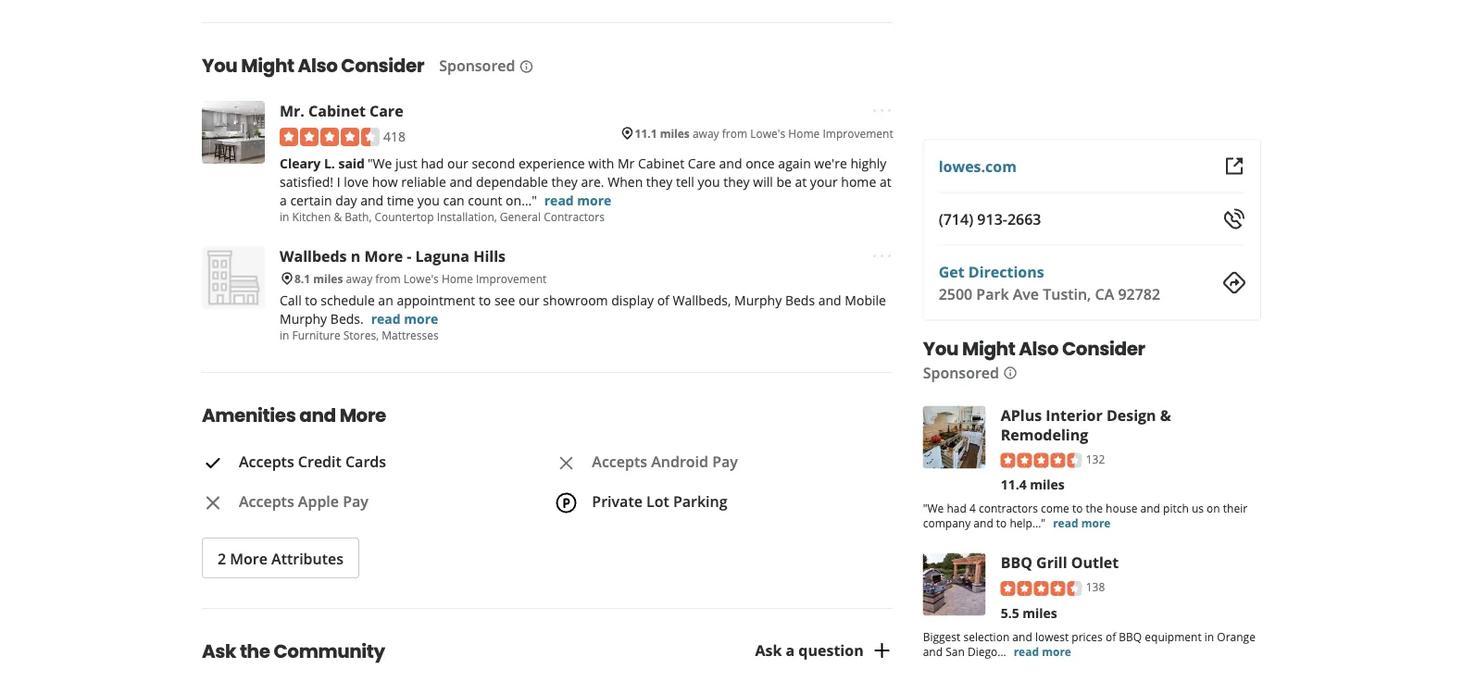 Task type: describe. For each thing, give the bounding box(es) containing it.
mr. cabinet care link
[[280, 100, 403, 120]]

24 directions v2 image
[[1223, 272, 1245, 294]]

accepts apple pay
[[239, 492, 368, 512]]

had inside "we had 4 contractors come to the house and pitch us on their company and to help…"
[[947, 501, 967, 516]]

sponsored for the rightmost 16 info v2 icon
[[923, 362, 999, 382]]

and up can
[[449, 173, 473, 190]]

cleary
[[280, 154, 321, 172]]

general
[[500, 209, 541, 224]]

418
[[383, 128, 406, 145]]

and right company at the right of page
[[974, 516, 993, 531]]

24 phone v2 image
[[1223, 208, 1245, 230]]

more down are.
[[577, 191, 612, 209]]

the inside "we had 4 contractors come to the house and pitch us on their company and to help…"
[[1086, 501, 1103, 516]]

from for 11.1 miles
[[722, 125, 747, 141]]

reliable
[[401, 173, 446, 190]]

and left san
[[923, 644, 943, 659]]

24 external link v2 image
[[1223, 155, 1245, 177]]

lot
[[646, 492, 669, 512]]

how
[[372, 173, 398, 190]]

grill
[[1036, 553, 1067, 573]]

amenities
[[202, 403, 296, 429]]

private lot parking
[[592, 492, 727, 512]]

0 horizontal spatial you
[[417, 191, 440, 209]]

park
[[976, 284, 1009, 304]]

wallbeds n more - laguna hills link
[[280, 246, 506, 266]]

mattresses
[[382, 328, 439, 343]]

directions
[[968, 262, 1044, 281]]

132
[[1086, 452, 1105, 467]]

stores,
[[343, 328, 379, 343]]

said
[[338, 154, 365, 172]]

accepts for accepts credit cards
[[239, 452, 294, 472]]

0 vertical spatial 4.5 star rating image
[[280, 128, 380, 146]]

in kitchen & bath, countertop installation, general contractors
[[280, 209, 605, 224]]

pitch
[[1163, 501, 1189, 516]]

had inside "we just had our second experience with mr cabinet care and once again we're highly satisfied! i love how reliable and dependable they are. when they tell you they will be at your home at a certain day and time you can count on…"
[[421, 154, 444, 172]]

0 horizontal spatial care
[[369, 100, 403, 120]]

read more link for call
[[371, 310, 438, 328]]

outlet
[[1071, 553, 1119, 573]]

and down how
[[360, 191, 384, 209]]

16 marker v2 image
[[620, 126, 635, 141]]

cards
[[345, 452, 386, 472]]

ask for ask a question
[[755, 641, 782, 661]]

0 vertical spatial you
[[698, 173, 720, 190]]

you might also consider for the rightmost 16 info v2 icon
[[923, 336, 1145, 362]]

cleary l. said
[[280, 154, 365, 172]]

to right come
[[1072, 501, 1083, 516]]

be
[[776, 173, 792, 190]]

appointment
[[397, 291, 475, 309]]

apple
[[298, 492, 339, 512]]

again
[[778, 154, 811, 172]]

92782
[[1118, 284, 1160, 304]]

call to schedule an appointment to see our showroom display of wallbeds, murphy beds and mobile murphy beds.
[[280, 291, 886, 328]]

countertop
[[375, 209, 434, 224]]

0 horizontal spatial &
[[334, 209, 342, 224]]

accepts for accepts android pay
[[592, 452, 647, 472]]

away for 11.1 miles
[[693, 125, 719, 141]]

in for mr. cabinet care
[[280, 209, 289, 224]]

lowest
[[1035, 629, 1069, 645]]

with
[[588, 154, 614, 172]]

diego…
[[968, 644, 1006, 659]]

bbq inside 'biggest selection and lowest prices of bbq equipment in orange and san diego…'
[[1119, 629, 1142, 645]]

and inside call to schedule an appointment to see our showroom display of wallbeds, murphy beds and mobile murphy beds.
[[818, 291, 841, 309]]

love
[[344, 173, 369, 190]]

of inside 'biggest selection and lowest prices of bbq equipment in orange and san diego…'
[[1106, 629, 1116, 645]]

-
[[407, 246, 412, 266]]

more for and
[[340, 403, 386, 429]]

3 they from the left
[[723, 173, 750, 190]]

installation,
[[437, 209, 497, 224]]

attributes
[[271, 549, 344, 568]]

read more link for biggest
[[1014, 644, 1071, 659]]

prices
[[1072, 629, 1103, 645]]

remodeling
[[1001, 425, 1088, 445]]

care inside "we just had our second experience with mr cabinet care and once again we're highly satisfied! i love how reliable and dependable they are. when they tell you they will be at your home at a certain day and time you can count on…"
[[688, 154, 716, 172]]

orange
[[1217, 629, 1256, 645]]

and down 5.5 miles
[[1012, 629, 1032, 645]]

us
[[1192, 501, 1204, 516]]

pay for accepts android pay
[[712, 452, 738, 472]]

0 horizontal spatial bbq
[[1001, 553, 1032, 573]]

laguna
[[415, 246, 469, 266]]

san
[[946, 644, 965, 659]]

count
[[468, 191, 502, 209]]

read more for "we
[[1053, 516, 1111, 531]]

1 horizontal spatial 16 info v2 image
[[1003, 366, 1018, 381]]

bbq grill outlet image
[[923, 553, 986, 616]]

more for contractors
[[1081, 516, 1111, 531]]

come
[[1041, 501, 1069, 516]]

0 horizontal spatial 16 info v2 image
[[519, 59, 534, 74]]

accepts android pay
[[592, 452, 738, 472]]

get directions 2500 park ave tustin, ca 92782
[[939, 262, 1160, 304]]

0 horizontal spatial murphy
[[280, 310, 327, 328]]

aplus interior design & remodeling link
[[1001, 406, 1171, 445]]

ask for ask the community
[[202, 639, 236, 665]]

aplus interior design & remodeling
[[1001, 406, 1171, 445]]

16 marker v2 image
[[280, 271, 294, 286]]

"we had 4 contractors come to the house and pitch us on their company and to help…"
[[923, 501, 1247, 531]]

11.1
[[635, 125, 657, 141]]

contractors
[[979, 501, 1038, 516]]

will
[[753, 173, 773, 190]]

read for "we
[[1053, 516, 1078, 531]]

dependable
[[476, 173, 548, 190]]

ca
[[1095, 284, 1114, 304]]

experience
[[518, 154, 585, 172]]

amenities and more
[[202, 403, 386, 429]]

our inside call to schedule an appointment to see our showroom display of wallbeds, murphy beds and mobile murphy beds.
[[519, 291, 540, 309]]

our inside "we just had our second experience with mr cabinet care and once again we're highly satisfied! i love how reliable and dependable they are. when they tell you they will be at your home at a certain day and time you can count on…"
[[447, 154, 468, 172]]

4
[[969, 501, 976, 516]]

once
[[746, 154, 775, 172]]

see
[[494, 291, 515, 309]]

and left pitch
[[1140, 501, 1160, 516]]

also for the rightmost 16 info v2 icon
[[1019, 336, 1059, 362]]

in for wallbeds n more - laguna hills
[[280, 328, 289, 343]]

more inside 'dropdown button'
[[230, 549, 268, 568]]

4.5 star rating image for aplus
[[1001, 453, 1082, 468]]

bbq grill outlet link
[[1001, 553, 1119, 573]]

24 checkmark v2 image
[[202, 452, 224, 475]]

pay for accepts apple pay
[[343, 492, 368, 512]]

when
[[608, 173, 643, 190]]

ask a question
[[755, 641, 864, 661]]

5.5
[[1001, 604, 1019, 622]]

"we for had
[[923, 501, 944, 516]]

read for call
[[371, 310, 401, 328]]

selection
[[963, 629, 1010, 645]]

lowes.com link
[[939, 156, 1017, 176]]

0 horizontal spatial cabinet
[[308, 100, 366, 120]]

consider for the rightmost 16 info v2 icon
[[1062, 336, 1145, 362]]

cabinet inside "we just had our second experience with mr cabinet care and once again we're highly satisfied! i love how reliable and dependable they are. when they tell you they will be at your home at a certain day and time you can count on…"
[[638, 154, 684, 172]]

1 at from the left
[[795, 173, 807, 190]]

wallbeds n more - laguna hills image
[[202, 246, 265, 309]]

mr. cabinet care image
[[202, 101, 265, 164]]

highly
[[850, 154, 887, 172]]

miles for 11.4
[[1030, 476, 1065, 494]]

4.5 star rating image for bbq
[[1001, 582, 1082, 596]]

more for n
[[364, 246, 403, 266]]

to left the see
[[479, 291, 491, 309]]

2 more attributes button
[[202, 538, 359, 579]]

you might also consider for 16 info v2 icon to the left
[[202, 53, 424, 79]]

8.1
[[294, 271, 310, 286]]



Task type: vqa. For each thing, say whether or not it's contained in the screenshot.
Free
no



Task type: locate. For each thing, give the bounding box(es) containing it.
0 vertical spatial cabinet
[[308, 100, 366, 120]]

amenities and more element
[[172, 372, 908, 579]]

8.1 miles away from lowe's home improvement
[[294, 271, 547, 286]]

0 vertical spatial "we
[[368, 154, 392, 172]]

1 horizontal spatial might
[[962, 336, 1015, 362]]

might
[[241, 53, 294, 79], [962, 336, 1015, 362]]

0 vertical spatial pay
[[712, 452, 738, 472]]

1 vertical spatial 24 close v2 image
[[202, 492, 224, 514]]

2 horizontal spatial they
[[723, 173, 750, 190]]

2 vertical spatial 4.5 star rating image
[[1001, 582, 1082, 596]]

1 vertical spatial "we
[[923, 501, 944, 516]]

1 horizontal spatial bbq
[[1119, 629, 1142, 645]]

read down an
[[371, 310, 401, 328]]

ask the community
[[202, 639, 385, 665]]

lowe's for 8.1 miles
[[404, 271, 439, 286]]

improvement
[[823, 125, 893, 141], [476, 271, 547, 286]]

sponsored
[[439, 56, 515, 75], [923, 362, 999, 382]]

0 vertical spatial bbq
[[1001, 553, 1032, 573]]

0 horizontal spatial the
[[240, 639, 270, 665]]

4.5 star rating image
[[280, 128, 380, 146], [1001, 453, 1082, 468], [1001, 582, 1082, 596]]

and left once
[[719, 154, 742, 172]]

1 vertical spatial you
[[417, 191, 440, 209]]

miles right the 8.1
[[313, 271, 343, 286]]

in left furniture
[[280, 328, 289, 343]]

& inside aplus interior design & remodeling
[[1160, 406, 1171, 425]]

contractors
[[544, 209, 605, 224]]

read more for call
[[371, 310, 438, 328]]

0 vertical spatial improvement
[[823, 125, 893, 141]]

0 horizontal spatial you
[[202, 53, 237, 79]]

pay right android
[[712, 452, 738, 472]]

from up once
[[722, 125, 747, 141]]

a left the "question"
[[786, 641, 795, 661]]

read more down 5.5 miles
[[1014, 644, 1071, 659]]

0 vertical spatial in
[[280, 209, 289, 224]]

sponsored for 16 info v2 icon to the left
[[439, 56, 515, 75]]

read right the 'help…"'
[[1053, 516, 1078, 531]]

1 24 more v2 image from the top
[[871, 99, 893, 122]]

24 close v2 image for accepts android pay
[[555, 452, 577, 475]]

4.5 star rating image up 11.4 miles at the bottom right
[[1001, 453, 1082, 468]]

"we inside "we just had our second experience with mr cabinet care and once again we're highly satisfied! i love how reliable and dependable they are. when they tell you they will be at your home at a certain day and time you can count on…"
[[368, 154, 392, 172]]

1 horizontal spatial of
[[1106, 629, 1116, 645]]

bbq
[[1001, 553, 1032, 573], [1119, 629, 1142, 645]]

tustin,
[[1043, 284, 1091, 304]]

day
[[335, 191, 357, 209]]

0 horizontal spatial home
[[442, 271, 473, 286]]

had up reliable
[[421, 154, 444, 172]]

consider for 16 info v2 icon to the left
[[341, 53, 424, 79]]

biggest
[[923, 629, 961, 645]]

24 close v2 image for accepts apple pay
[[202, 492, 224, 514]]

accepts up private
[[592, 452, 647, 472]]

equipment
[[1145, 629, 1202, 645]]

0 horizontal spatial lowe's
[[404, 271, 439, 286]]

read more link for "we
[[1053, 516, 1111, 531]]

0 vertical spatial you
[[202, 53, 237, 79]]

tell
[[676, 173, 694, 190]]

read more down are.
[[544, 191, 612, 209]]

we're
[[814, 154, 847, 172]]

1 horizontal spatial ask
[[755, 641, 782, 661]]

of right "prices"
[[1106, 629, 1116, 645]]

away
[[693, 125, 719, 141], [346, 271, 372, 286]]

their
[[1223, 501, 1247, 516]]

away for 8.1 miles
[[346, 271, 372, 286]]

24 close v2 image up 24 parking v2 "icon" at the bottom left of page
[[555, 452, 577, 475]]

murphy down call
[[280, 310, 327, 328]]

24 parking v2 image
[[555, 492, 577, 514]]

our right the see
[[519, 291, 540, 309]]

1 horizontal spatial consider
[[1062, 336, 1145, 362]]

read more link down 5.5 miles
[[1014, 644, 1071, 659]]

(714) 913-2663
[[939, 209, 1041, 229]]

0 horizontal spatial a
[[280, 191, 287, 209]]

mr. cabinet care
[[280, 100, 403, 120]]

1 vertical spatial our
[[519, 291, 540, 309]]

home up again
[[788, 125, 820, 141]]

0 vertical spatial 24 more v2 image
[[871, 99, 893, 122]]

improvement up the see
[[476, 271, 547, 286]]

1 horizontal spatial &
[[1160, 406, 1171, 425]]

you down reliable
[[417, 191, 440, 209]]

l.
[[324, 154, 335, 172]]

0 vertical spatial our
[[447, 154, 468, 172]]

lowe's down -
[[404, 271, 439, 286]]

consider up 'mr. cabinet care' link
[[341, 53, 424, 79]]

1 horizontal spatial you
[[698, 173, 720, 190]]

1 horizontal spatial "we
[[923, 501, 944, 516]]

1 horizontal spatial had
[[947, 501, 967, 516]]

murphy left beds
[[734, 291, 782, 309]]

mr.
[[280, 100, 305, 120]]

to right call
[[305, 291, 317, 309]]

24 add v2 image
[[871, 640, 893, 662]]

0 vertical spatial more
[[364, 246, 403, 266]]

1 vertical spatial bbq
[[1119, 629, 1142, 645]]

read down 5.5 miles
[[1014, 644, 1039, 659]]

consider down ca
[[1062, 336, 1145, 362]]

24 more v2 image up highly
[[871, 99, 893, 122]]

home down laguna
[[442, 271, 473, 286]]

1 vertical spatial improvement
[[476, 271, 547, 286]]

bbq grill outlet
[[1001, 553, 1119, 573]]

0 vertical spatial home
[[788, 125, 820, 141]]

more down appointment
[[404, 310, 438, 328]]

1 vertical spatial from
[[375, 271, 401, 286]]

4.5 star rating image up 5.5 miles
[[1001, 582, 1082, 596]]

0 horizontal spatial sponsored
[[439, 56, 515, 75]]

might for 16 info v2 icon to the left
[[241, 53, 294, 79]]

ask a question link
[[755, 640, 893, 662]]

0 horizontal spatial improvement
[[476, 271, 547, 286]]

1 horizontal spatial you
[[923, 336, 959, 362]]

0 horizontal spatial "we
[[368, 154, 392, 172]]

mr
[[618, 154, 635, 172]]

biggest selection and lowest prices of bbq equipment in orange and san diego…
[[923, 629, 1256, 659]]

an
[[378, 291, 393, 309]]

1 horizontal spatial lowe's
[[750, 125, 785, 141]]

in furniture stores, mattresses
[[280, 328, 439, 343]]

at right be on the top
[[795, 173, 807, 190]]

accepts down amenities
[[239, 452, 294, 472]]

1 vertical spatial might
[[962, 336, 1015, 362]]

1 vertical spatial in
[[280, 328, 289, 343]]

you up mr. cabinet care image
[[202, 53, 237, 79]]

the
[[1086, 501, 1103, 516], [240, 639, 270, 665]]

1 they from the left
[[551, 173, 578, 190]]

0 horizontal spatial 24 close v2 image
[[202, 492, 224, 514]]

"we up how
[[368, 154, 392, 172]]

from
[[722, 125, 747, 141], [375, 271, 401, 286]]

more up 'cards'
[[340, 403, 386, 429]]

1 horizontal spatial our
[[519, 291, 540, 309]]

in left kitchen
[[280, 209, 289, 224]]

and right beds
[[818, 291, 841, 309]]

1 horizontal spatial the
[[1086, 501, 1103, 516]]

24 more v2 image for mr. cabinet care
[[871, 99, 893, 122]]

1 horizontal spatial care
[[688, 154, 716, 172]]

at down highly
[[880, 173, 891, 190]]

1 vertical spatial 24 more v2 image
[[871, 245, 893, 267]]

1 vertical spatial you
[[923, 336, 959, 362]]

also down ave
[[1019, 336, 1059, 362]]

24 close v2 image down 24 checkmark v2 image
[[202, 492, 224, 514]]

just
[[395, 154, 417, 172]]

they left tell
[[646, 173, 673, 190]]

0 horizontal spatial of
[[657, 291, 669, 309]]

1 vertical spatial away
[[346, 271, 372, 286]]

read more
[[544, 191, 612, 209], [371, 310, 438, 328], [1053, 516, 1111, 531], [1014, 644, 1071, 659]]

24 close v2 image
[[555, 452, 577, 475], [202, 492, 224, 514]]

to
[[305, 291, 317, 309], [479, 291, 491, 309], [1072, 501, 1083, 516], [996, 516, 1007, 531]]

at
[[795, 173, 807, 190], [880, 173, 891, 190]]

read more link down an
[[371, 310, 438, 328]]

wallbeds,
[[673, 291, 731, 309]]

read more link up "outlet"
[[1053, 516, 1111, 531]]

read down experience
[[544, 191, 574, 209]]

care
[[369, 100, 403, 120], [688, 154, 716, 172]]

miles for 8.1
[[313, 271, 343, 286]]

read more down an
[[371, 310, 438, 328]]

1 horizontal spatial improvement
[[823, 125, 893, 141]]

the left house
[[1086, 501, 1103, 516]]

away up tell
[[693, 125, 719, 141]]

1 vertical spatial 16 info v2 image
[[1003, 366, 1018, 381]]

more right 2
[[230, 549, 268, 568]]

lowes.com
[[939, 156, 1017, 176]]

read more for biggest
[[1014, 644, 1071, 659]]

lowe's for 11.1 miles
[[750, 125, 785, 141]]

2 more attributes
[[218, 549, 344, 568]]

0 horizontal spatial our
[[447, 154, 468, 172]]

parking
[[673, 492, 727, 512]]

2 they from the left
[[646, 173, 673, 190]]

1 vertical spatial consider
[[1062, 336, 1145, 362]]

also for 16 info v2 icon to the left
[[298, 53, 338, 79]]

in inside 'biggest selection and lowest prices of bbq equipment in orange and san diego…'
[[1205, 629, 1214, 645]]

0 vertical spatial also
[[298, 53, 338, 79]]

913-
[[977, 209, 1007, 229]]

0 vertical spatial &
[[334, 209, 342, 224]]

you might also consider down ave
[[923, 336, 1145, 362]]

home for 11.1 miles away from lowe's home improvement
[[788, 125, 820, 141]]

4.5 star rating image up l.
[[280, 128, 380, 146]]

accepts
[[239, 452, 294, 472], [592, 452, 647, 472], [239, 492, 294, 512]]

0 horizontal spatial pay
[[343, 492, 368, 512]]

away down n
[[346, 271, 372, 286]]

0 vertical spatial 16 info v2 image
[[519, 59, 534, 74]]

"we inside "we had 4 contractors come to the house and pitch us on their company and to help…"
[[923, 501, 944, 516]]

hills
[[473, 246, 506, 266]]

question
[[799, 641, 864, 661]]

schedule
[[321, 291, 375, 309]]

1 vertical spatial cabinet
[[638, 154, 684, 172]]

accepts left apple
[[239, 492, 294, 512]]

our left second on the left of the page
[[447, 154, 468, 172]]

0 horizontal spatial consider
[[341, 53, 424, 79]]

miles for 11.1
[[660, 125, 690, 141]]

to left the 'help…"'
[[996, 516, 1007, 531]]

1 horizontal spatial murphy
[[734, 291, 782, 309]]

you right tell
[[698, 173, 720, 190]]

1 vertical spatial more
[[340, 403, 386, 429]]

you might also consider
[[202, 53, 424, 79], [923, 336, 1145, 362]]

of inside call to schedule an appointment to see our showroom display of wallbeds, murphy beds and mobile murphy beds.
[[657, 291, 669, 309]]

more left -
[[364, 246, 403, 266]]

& left bath,
[[334, 209, 342, 224]]

miles
[[660, 125, 690, 141], [313, 271, 343, 286], [1030, 476, 1065, 494], [1023, 604, 1057, 622]]

0 horizontal spatial might
[[241, 53, 294, 79]]

1 vertical spatial you might also consider
[[923, 336, 1145, 362]]

a inside "we just had our second experience with mr cabinet care and once again we're highly satisfied! i love how reliable and dependable they are. when they tell you they will be at your home at a certain day and time you can count on…"
[[280, 191, 287, 209]]

miles up lowest
[[1023, 604, 1057, 622]]

0 horizontal spatial you might also consider
[[202, 53, 424, 79]]

pay right apple
[[343, 492, 368, 512]]

1 vertical spatial the
[[240, 639, 270, 665]]

of
[[657, 291, 669, 309], [1106, 629, 1116, 645]]

beds.
[[330, 310, 364, 328]]

1 vertical spatial 4.5 star rating image
[[1001, 453, 1082, 468]]

from up an
[[375, 271, 401, 286]]

cabinet up tell
[[638, 154, 684, 172]]

"we for just
[[368, 154, 392, 172]]

lowe's up once
[[750, 125, 785, 141]]

1 horizontal spatial from
[[722, 125, 747, 141]]

&
[[334, 209, 342, 224], [1160, 406, 1171, 425]]

accepts for accepts apple pay
[[239, 492, 294, 512]]

"we just had our second experience with mr cabinet care and once again we're highly satisfied! i love how reliable and dependable they are. when they tell you they will be at your home at a certain day and time you can count on…"
[[280, 154, 891, 209]]

you might also consider up the mr.
[[202, 53, 424, 79]]

0 vertical spatial sponsored
[[439, 56, 515, 75]]

care up tell
[[688, 154, 716, 172]]

design
[[1107, 406, 1156, 425]]

1 vertical spatial &
[[1160, 406, 1171, 425]]

community
[[274, 639, 385, 665]]

miles for 5.5
[[1023, 604, 1057, 622]]

bbq left equipment
[[1119, 629, 1142, 645]]

24 more v2 image
[[871, 99, 893, 122], [871, 245, 893, 267]]

0 horizontal spatial had
[[421, 154, 444, 172]]

11.4
[[1001, 476, 1027, 494]]

house
[[1106, 501, 1138, 516]]

also up 'mr. cabinet care' link
[[298, 53, 338, 79]]

(714)
[[939, 209, 973, 229]]

miles up come
[[1030, 476, 1065, 494]]

1 horizontal spatial cabinet
[[638, 154, 684, 172]]

read more up "outlet"
[[1053, 516, 1111, 531]]

1 horizontal spatial you might also consider
[[923, 336, 1145, 362]]

from for 8.1 miles
[[375, 271, 401, 286]]

read more link down are.
[[544, 191, 612, 209]]

more for lowest
[[1042, 644, 1071, 659]]

time
[[387, 191, 414, 209]]

& right design
[[1160, 406, 1171, 425]]

improvement for 11.1 miles away from lowe's home improvement
[[823, 125, 893, 141]]

satisfied!
[[280, 173, 333, 190]]

your
[[810, 173, 838, 190]]

1 vertical spatial a
[[786, 641, 795, 661]]

on…"
[[506, 191, 537, 209]]

home for 8.1 miles away from lowe's home improvement
[[442, 271, 473, 286]]

get directions link
[[939, 262, 1044, 281]]

1 vertical spatial sponsored
[[923, 362, 999, 382]]

in left orange at the bottom right
[[1205, 629, 1214, 645]]

1 horizontal spatial home
[[788, 125, 820, 141]]

1 horizontal spatial pay
[[712, 452, 738, 472]]

1 horizontal spatial sponsored
[[923, 362, 999, 382]]

0 vertical spatial 24 close v2 image
[[555, 452, 577, 475]]

more left "prices"
[[1042, 644, 1071, 659]]

24 more v2 image up mobile
[[871, 245, 893, 267]]

display
[[611, 291, 654, 309]]

miles right 11.1
[[660, 125, 690, 141]]

the left community
[[240, 639, 270, 665]]

might down park
[[962, 336, 1015, 362]]

more for an
[[404, 310, 438, 328]]

read
[[544, 191, 574, 209], [371, 310, 401, 328], [1053, 516, 1078, 531], [1014, 644, 1039, 659]]

might up the mr.
[[241, 53, 294, 79]]

0 vertical spatial the
[[1086, 501, 1103, 516]]

showroom
[[543, 291, 608, 309]]

read for biggest
[[1014, 644, 1039, 659]]

pay
[[712, 452, 738, 472], [343, 492, 368, 512]]

2500
[[939, 284, 972, 304]]

a left certain
[[280, 191, 287, 209]]

1 vertical spatial lowe's
[[404, 271, 439, 286]]

16 info v2 image
[[519, 59, 534, 74], [1003, 366, 1018, 381]]

they left will
[[723, 173, 750, 190]]

0 vertical spatial murphy
[[734, 291, 782, 309]]

24 more v2 image for wallbeds n more - laguna hills
[[871, 245, 893, 267]]

0 vertical spatial a
[[280, 191, 287, 209]]

1 horizontal spatial 24 close v2 image
[[555, 452, 577, 475]]

wallbeds n more - laguna hills
[[280, 246, 506, 266]]

"we left 4
[[923, 501, 944, 516]]

might for the rightmost 16 info v2 icon
[[962, 336, 1015, 362]]

aplus interior design & remodeling image
[[923, 406, 986, 469]]

0 vertical spatial lowe's
[[750, 125, 785, 141]]

help…"
[[1010, 516, 1046, 531]]

and up credit on the left bottom of the page
[[299, 403, 336, 429]]

2 at from the left
[[880, 173, 891, 190]]

and
[[719, 154, 742, 172], [449, 173, 473, 190], [360, 191, 384, 209], [818, 291, 841, 309], [299, 403, 336, 429], [1140, 501, 1160, 516], [974, 516, 993, 531], [1012, 629, 1032, 645], [923, 644, 943, 659]]

can
[[443, 191, 464, 209]]

call
[[280, 291, 302, 309]]

0 vertical spatial care
[[369, 100, 403, 120]]

improvement for 8.1 miles away from lowe's home improvement
[[476, 271, 547, 286]]

had left 4
[[947, 501, 967, 516]]

lowe's
[[750, 125, 785, 141], [404, 271, 439, 286]]

1 vertical spatial murphy
[[280, 310, 327, 328]]

interior
[[1046, 406, 1103, 425]]

furniture
[[292, 328, 340, 343]]

0 vertical spatial from
[[722, 125, 747, 141]]

more up "outlet"
[[1081, 516, 1111, 531]]

1 horizontal spatial a
[[786, 641, 795, 661]]

bbq left grill
[[1001, 553, 1032, 573]]

you down the 2500
[[923, 336, 959, 362]]

2663
[[1007, 209, 1041, 229]]

a
[[280, 191, 287, 209], [786, 641, 795, 661]]

care up 418
[[369, 100, 403, 120]]

cabinet right the mr.
[[308, 100, 366, 120]]

improvement up highly
[[823, 125, 893, 141]]

0 horizontal spatial from
[[375, 271, 401, 286]]

1 vertical spatial home
[[442, 271, 473, 286]]

2 24 more v2 image from the top
[[871, 245, 893, 267]]

on
[[1207, 501, 1220, 516]]

they down experience
[[551, 173, 578, 190]]

1 vertical spatial also
[[1019, 336, 1059, 362]]

of right display
[[657, 291, 669, 309]]

credit
[[298, 452, 342, 472]]

0 vertical spatial of
[[657, 291, 669, 309]]



